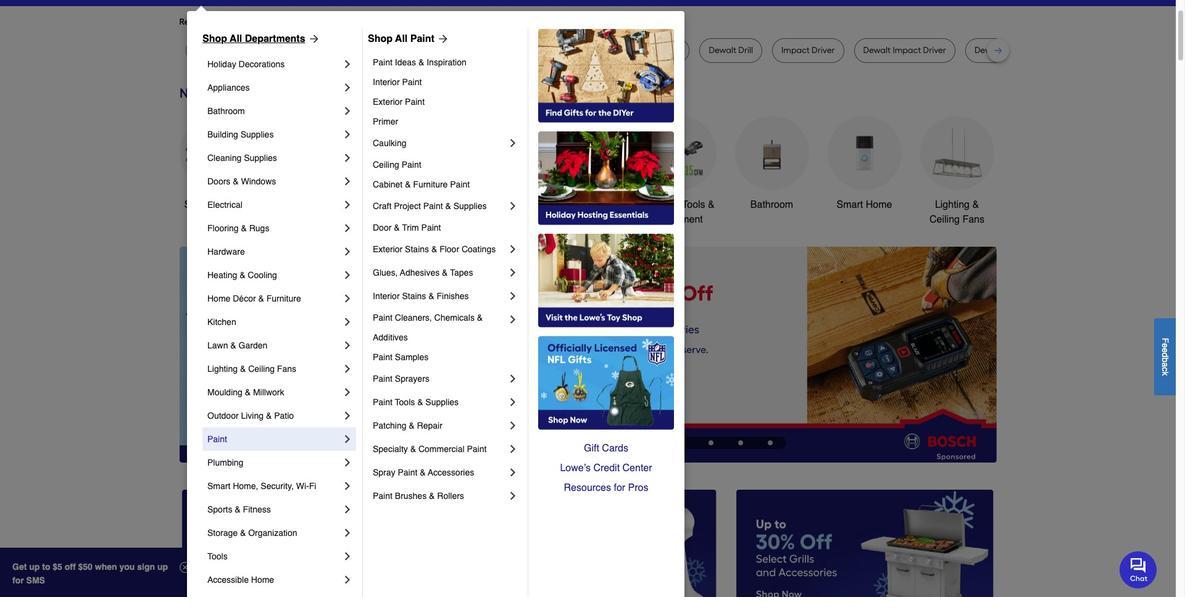 Task type: locate. For each thing, give the bounding box(es) containing it.
smart home link
[[828, 116, 902, 212]]

paint down 'ceiling paint' link
[[450, 180, 470, 190]]

paint up patching
[[373, 398, 393, 408]]

up right the sign
[[157, 563, 168, 573]]

storage & organization
[[208, 529, 297, 539]]

1 vertical spatial smart
[[208, 482, 231, 492]]

paint inside "interior paint" link
[[402, 77, 422, 87]]

paint right trim
[[422, 223, 441, 233]]

ceiling
[[373, 160, 399, 170], [930, 214, 960, 225], [248, 364, 275, 374]]

f e e d b a c k
[[1161, 338, 1171, 376]]

paint tools & supplies
[[373, 398, 459, 408]]

tools up door & trim paint
[[390, 199, 413, 211]]

paint inside paint samples link
[[373, 353, 393, 363]]

decorations for holiday
[[239, 59, 285, 69]]

primer link
[[373, 112, 519, 132]]

chevron right image for hardware
[[342, 246, 354, 258]]

shop all deals
[[184, 199, 249, 211]]

electrical
[[208, 200, 243, 210]]

interior for interior paint
[[373, 77, 400, 87]]

1 vertical spatial tools link
[[208, 545, 342, 569]]

all down recommended searches for you
[[230, 33, 242, 44]]

dewalt for dewalt impact driver
[[864, 45, 891, 56]]

bathroom
[[208, 106, 245, 116], [751, 199, 794, 211]]

1 vertical spatial fans
[[277, 364, 296, 374]]

interior down glues,
[[373, 292, 400, 301]]

chemicals
[[435, 313, 475, 323]]

paint left "ideas"
[[373, 57, 393, 67]]

3 dewalt from the left
[[709, 45, 737, 56]]

paint up the plumbing
[[208, 435, 227, 445]]

kitchen left faucets
[[552, 199, 585, 211]]

paint inside door & trim paint link
[[422, 223, 441, 233]]

driver for impact driver bit
[[523, 45, 546, 56]]

1 vertical spatial lighting & ceiling fans link
[[208, 358, 342, 381]]

tools inside outdoor tools & equipment
[[683, 199, 706, 211]]

1 horizontal spatial lighting
[[936, 199, 970, 211]]

interior stains & finishes link
[[373, 285, 507, 308]]

&
[[419, 57, 424, 67], [233, 177, 239, 187], [405, 180, 411, 190], [708, 199, 715, 211], [973, 199, 980, 211], [446, 201, 451, 211], [394, 223, 400, 233], [241, 224, 247, 233], [432, 245, 437, 254], [442, 268, 448, 278], [240, 271, 245, 280], [429, 292, 435, 301], [258, 294, 264, 304], [477, 313, 483, 323], [231, 341, 236, 351], [240, 364, 246, 374], [245, 388, 251, 398], [418, 398, 423, 408], [266, 411, 272, 421], [409, 421, 415, 431], [411, 445, 416, 455], [420, 468, 426, 478], [429, 492, 435, 501], [235, 505, 241, 515], [240, 529, 246, 539]]

fitness
[[243, 505, 271, 515]]

0 vertical spatial ceiling
[[373, 160, 399, 170]]

holiday
[[208, 59, 236, 69]]

chevron right image for sports & fitness
[[342, 504, 354, 516]]

1 exterior from the top
[[373, 97, 403, 107]]

2 horizontal spatial impact
[[893, 45, 922, 56]]

shop all deals link
[[179, 116, 254, 212]]

exterior stains & floor coatings link
[[373, 238, 507, 261]]

craft project paint & supplies
[[373, 201, 487, 211]]

2 shop from the left
[[368, 33, 393, 44]]

1 vertical spatial ceiling
[[930, 214, 960, 225]]

home for smart home
[[866, 199, 893, 211]]

2 vertical spatial home
[[251, 576, 274, 585]]

smart inside smart home link
[[837, 199, 864, 211]]

2 arrow right image from the left
[[435, 33, 450, 45]]

all right shop
[[210, 199, 221, 211]]

exterior down door
[[373, 245, 403, 254]]

scroll to item #2 element
[[665, 440, 697, 447]]

home,
[[233, 482, 258, 492]]

paint up the 'additives'
[[373, 313, 393, 323]]

paint down spray
[[373, 492, 393, 501]]

security,
[[261, 482, 294, 492]]

0 horizontal spatial up
[[29, 563, 40, 573]]

2 e from the top
[[1161, 348, 1171, 353]]

stains up "cleaners,"
[[402, 292, 426, 301]]

lighting
[[936, 199, 970, 211], [208, 364, 238, 374]]

scroll to item #4 image
[[726, 441, 756, 446]]

building supplies
[[208, 130, 274, 140]]

0 vertical spatial decorations
[[239, 59, 285, 69]]

None search field
[[460, 0, 797, 8]]

lawn & garden
[[208, 341, 268, 351]]

1 horizontal spatial bathroom link
[[735, 116, 809, 212]]

stains for exterior
[[405, 245, 429, 254]]

0 vertical spatial kitchen
[[552, 199, 585, 211]]

1 bit from the left
[[371, 45, 381, 56]]

arrow right image up paint ideas & inspiration link
[[435, 33, 450, 45]]

exterior
[[373, 97, 403, 107], [373, 245, 403, 254]]

paint down "ideas"
[[402, 77, 422, 87]]

0 horizontal spatial lighting & ceiling fans
[[208, 364, 296, 374]]

1 horizontal spatial smart
[[837, 199, 864, 211]]

2 exterior from the top
[[373, 245, 403, 254]]

chevron right image
[[342, 105, 354, 117], [507, 137, 519, 149], [342, 175, 354, 188], [507, 200, 519, 212], [342, 222, 354, 235], [507, 267, 519, 279], [507, 290, 519, 303], [342, 293, 354, 305], [342, 340, 354, 352], [342, 363, 354, 375], [507, 396, 519, 409], [342, 410, 354, 422], [342, 434, 354, 446], [507, 467, 519, 479], [342, 480, 354, 493], [342, 504, 354, 516], [342, 551, 354, 563], [342, 574, 354, 587]]

1 horizontal spatial bathroom
[[751, 199, 794, 211]]

d
[[1161, 353, 1171, 358]]

drill for dewalt drill bit
[[354, 45, 369, 56]]

paint up dewalt bit set
[[411, 33, 435, 44]]

paint down the 'additives'
[[373, 353, 393, 363]]

more
[[316, 17, 336, 27]]

chevron right image for paint sprayers
[[507, 373, 519, 385]]

paint down paint samples
[[373, 374, 393, 384]]

outdoor inside outdoor tools & equipment
[[644, 199, 680, 211]]

0 vertical spatial stains
[[405, 245, 429, 254]]

stains inside the exterior stains & floor coatings link
[[405, 245, 429, 254]]

2 interior from the top
[[373, 292, 400, 301]]

stains down trim
[[405, 245, 429, 254]]

1 vertical spatial decorations
[[468, 214, 521, 225]]

dewalt bit set
[[409, 45, 464, 56]]

0 horizontal spatial arrow right image
[[305, 33, 320, 45]]

all inside "link"
[[230, 33, 242, 44]]

e up b
[[1161, 348, 1171, 353]]

up left to
[[29, 563, 40, 573]]

0 vertical spatial furniture
[[413, 180, 448, 190]]

you left more
[[292, 17, 306, 27]]

chevron right image for outdoor living & patio
[[342, 410, 354, 422]]

furniture down heating & cooling link
[[267, 294, 301, 304]]

dewalt for dewalt bit set
[[409, 45, 437, 56]]

lowe's credit center link
[[539, 459, 674, 479]]

impact for impact driver
[[782, 45, 810, 56]]

0 horizontal spatial lighting
[[208, 364, 238, 374]]

tools up 'equipment'
[[683, 199, 706, 211]]

christmas decorations link
[[457, 116, 531, 227]]

dewalt for dewalt drill bit set
[[975, 45, 1003, 56]]

up
[[29, 563, 40, 573], [157, 563, 168, 573]]

2 horizontal spatial ceiling
[[930, 214, 960, 225]]

equipment
[[656, 214, 703, 225]]

door
[[373, 223, 392, 233]]

1 horizontal spatial you
[[402, 17, 416, 27]]

f
[[1161, 338, 1171, 343]]

flooring
[[208, 224, 239, 233]]

all up "ideas"
[[395, 33, 408, 44]]

more suggestions for you
[[316, 17, 416, 27]]

cleaning
[[208, 153, 242, 163]]

0 horizontal spatial smart
[[208, 482, 231, 492]]

0 vertical spatial lighting & ceiling fans
[[930, 199, 985, 225]]

outdoor inside outdoor living & patio link
[[208, 411, 239, 421]]

shop all departments link
[[203, 31, 320, 46]]

0 vertical spatial lighting
[[936, 199, 970, 211]]

paint down cabinet & furniture paint
[[423, 201, 443, 211]]

0 horizontal spatial home
[[208, 294, 231, 304]]

paint inside the paint brushes & rollers "link"
[[373, 492, 393, 501]]

paint tools & supplies link
[[373, 391, 507, 414]]

electrical link
[[208, 193, 342, 217]]

paint link
[[208, 428, 342, 451]]

chevron right image for lighting & ceiling fans
[[342, 363, 354, 375]]

1 shop from the left
[[203, 33, 227, 44]]

1 horizontal spatial all
[[230, 33, 242, 44]]

outdoor up 'equipment'
[[644, 199, 680, 211]]

1 you from the left
[[292, 17, 306, 27]]

arrow right image for shop all paint
[[435, 33, 450, 45]]

bit
[[371, 45, 381, 56], [439, 45, 449, 56], [548, 45, 558, 56], [603, 45, 613, 56], [656, 45, 666, 56], [1021, 45, 1031, 56]]

1 horizontal spatial furniture
[[413, 180, 448, 190]]

2 horizontal spatial all
[[395, 33, 408, 44]]

paint up accessories
[[467, 445, 487, 455]]

1 vertical spatial exterior
[[373, 245, 403, 254]]

arrow right image
[[974, 355, 987, 367]]

outdoor tools & equipment link
[[643, 116, 717, 227]]

1 horizontal spatial home
[[251, 576, 274, 585]]

paint cleaners, chemicals & additives link
[[373, 308, 507, 348]]

2 set from the left
[[615, 45, 628, 56]]

4 drill from the left
[[1005, 45, 1019, 56]]

paint brushes & rollers
[[373, 492, 464, 501]]

5 bit from the left
[[656, 45, 666, 56]]

for down "get"
[[12, 576, 24, 586]]

paint right spray
[[398, 468, 418, 478]]

chevron right image for holiday decorations
[[342, 58, 354, 70]]

2 vertical spatial ceiling
[[248, 364, 275, 374]]

faucets
[[587, 199, 622, 211]]

glues, adhesives & tapes
[[373, 268, 473, 278]]

arrow right image
[[305, 33, 320, 45], [435, 33, 450, 45]]

$50
[[78, 563, 93, 573]]

inspiration
[[427, 57, 467, 67]]

6 bit from the left
[[1021, 45, 1031, 56]]

5 dewalt from the left
[[975, 45, 1003, 56]]

shop down recommended
[[203, 33, 227, 44]]

1 horizontal spatial outdoor
[[644, 199, 680, 211]]

1 horizontal spatial arrow right image
[[435, 33, 450, 45]]

0 horizontal spatial outdoor
[[208, 411, 239, 421]]

0 vertical spatial fans
[[963, 214, 985, 225]]

0 horizontal spatial impact
[[492, 45, 520, 56]]

1 impact from the left
[[492, 45, 520, 56]]

shop down more suggestions for you link
[[368, 33, 393, 44]]

1 horizontal spatial kitchen
[[552, 199, 585, 211]]

arrow left image
[[409, 355, 422, 367]]

paint down interior paint
[[405, 97, 425, 107]]

stains inside interior stains & finishes link
[[402, 292, 426, 301]]

supplies up cleaning supplies
[[241, 130, 274, 140]]

0 vertical spatial exterior
[[373, 97, 403, 107]]

1 horizontal spatial fans
[[963, 214, 985, 225]]

0 horizontal spatial driver
[[523, 45, 546, 56]]

chevron right image for kitchen
[[342, 316, 354, 329]]

1 horizontal spatial impact
[[782, 45, 810, 56]]

up to 30 percent off select grills and accessories. image
[[737, 490, 995, 598]]

1 horizontal spatial decorations
[[468, 214, 521, 225]]

2 dewalt from the left
[[409, 45, 437, 56]]

2 horizontal spatial driver
[[924, 45, 947, 56]]

0 horizontal spatial furniture
[[267, 294, 301, 304]]

1 vertical spatial outdoor
[[208, 411, 239, 421]]

1 horizontal spatial lighting & ceiling fans
[[930, 199, 985, 225]]

2 you from the left
[[402, 17, 416, 27]]

1 vertical spatial kitchen
[[208, 317, 236, 327]]

chevron right image for electrical
[[342, 199, 354, 211]]

resources
[[564, 483, 611, 494]]

patio
[[274, 411, 294, 421]]

2 driver from the left
[[812, 45, 835, 56]]

1 horizontal spatial shop
[[368, 33, 393, 44]]

fans
[[963, 214, 985, 225], [277, 364, 296, 374]]

driver
[[523, 45, 546, 56], [812, 45, 835, 56], [924, 45, 947, 56]]

living
[[241, 411, 264, 421]]

lighting & ceiling fans
[[930, 199, 985, 225], [208, 364, 296, 374]]

paint inside paint sprayers link
[[373, 374, 393, 384]]

2 horizontal spatial home
[[866, 199, 893, 211]]

0 horizontal spatial all
[[210, 199, 221, 211]]

gift
[[584, 443, 600, 455]]

0 horizontal spatial decorations
[[239, 59, 285, 69]]

kitchen up lawn at the left of the page
[[208, 317, 236, 327]]

paint inside 'ceiling paint' link
[[402, 160, 422, 170]]

sign
[[137, 563, 155, 573]]

moulding
[[208, 388, 243, 398]]

dewalt
[[325, 45, 352, 56], [409, 45, 437, 56], [709, 45, 737, 56], [864, 45, 891, 56], [975, 45, 1003, 56]]

outdoor down moulding
[[208, 411, 239, 421]]

1 drill from the left
[[354, 45, 369, 56]]

furniture up craft project paint & supplies
[[413, 180, 448, 190]]

0 vertical spatial smart
[[837, 199, 864, 211]]

arrow right image inside 'shop all paint' link
[[435, 33, 450, 45]]

0 vertical spatial outdoor
[[644, 199, 680, 211]]

dewalt for dewalt drill
[[709, 45, 737, 56]]

0 vertical spatial interior
[[373, 77, 400, 87]]

0 horizontal spatial shop
[[203, 33, 227, 44]]

heating & cooling
[[208, 271, 277, 280]]

plumbing link
[[208, 451, 342, 475]]

for
[[279, 17, 290, 27], [389, 17, 400, 27], [614, 483, 626, 494], [12, 576, 24, 586]]

chevron right image for paint
[[342, 434, 354, 446]]

arrow right image inside 'shop all departments' "link"
[[305, 33, 320, 45]]

1 vertical spatial bathroom
[[751, 199, 794, 211]]

you up 'shop all paint' link
[[402, 17, 416, 27]]

0 horizontal spatial kitchen
[[208, 317, 236, 327]]

3 drill from the left
[[739, 45, 753, 56]]

impact driver bit
[[492, 45, 558, 56]]

paint sprayers link
[[373, 367, 507, 391]]

arrow right image down more
[[305, 33, 320, 45]]

4 dewalt from the left
[[864, 45, 891, 56]]

chevron right image for caulking
[[507, 137, 519, 149]]

decorations down christmas
[[468, 214, 521, 225]]

1 e from the top
[[1161, 343, 1171, 348]]

1 vertical spatial lighting
[[208, 364, 238, 374]]

trim
[[402, 223, 419, 233]]

e up the d
[[1161, 343, 1171, 348]]

paint up cabinet & furniture paint
[[402, 160, 422, 170]]

1 vertical spatial furniture
[[267, 294, 301, 304]]

1 vertical spatial stains
[[402, 292, 426, 301]]

1 horizontal spatial tools link
[[365, 116, 439, 212]]

1 horizontal spatial driver
[[812, 45, 835, 56]]

1 horizontal spatial lighting & ceiling fans link
[[921, 116, 995, 227]]

paint inside cabinet & furniture paint "link"
[[450, 180, 470, 190]]

1 interior from the top
[[373, 77, 400, 87]]

lighting & ceiling fans link
[[921, 116, 995, 227], [208, 358, 342, 381]]

decorations
[[239, 59, 285, 69], [468, 214, 521, 225]]

recommended searches for you
[[179, 17, 306, 27]]

officially licensed n f l gifts. shop now. image
[[539, 337, 674, 430]]

storage & organization link
[[208, 522, 342, 545]]

0 horizontal spatial lighting & ceiling fans link
[[208, 358, 342, 381]]

1 vertical spatial interior
[[373, 292, 400, 301]]

0 horizontal spatial ceiling
[[248, 364, 275, 374]]

decorations down 'shop all departments' "link"
[[239, 59, 285, 69]]

shop these last-minute gifts. $99 or less. quantities are limited and won't last. image
[[179, 247, 379, 463]]

1 horizontal spatial up
[[157, 563, 168, 573]]

recommended
[[179, 17, 239, 27]]

1 vertical spatial home
[[208, 294, 231, 304]]

chevron right image for bathroom
[[342, 105, 354, 117]]

find gifts for the diyer. image
[[539, 29, 674, 123]]

when
[[95, 563, 117, 573]]

interior up exterior paint
[[373, 77, 400, 87]]

0 vertical spatial tools link
[[365, 116, 439, 212]]

chevron right image for tools
[[342, 551, 354, 563]]

all for departments
[[230, 33, 242, 44]]

impact
[[492, 45, 520, 56], [782, 45, 810, 56], [893, 45, 922, 56]]

0 vertical spatial bathroom
[[208, 106, 245, 116]]

2 drill from the left
[[586, 45, 601, 56]]

1 dewalt from the left
[[325, 45, 352, 56]]

smart inside smart home, security, wi-fi link
[[208, 482, 231, 492]]

shop inside "link"
[[203, 33, 227, 44]]

0 horizontal spatial you
[[292, 17, 306, 27]]

cabinet & furniture paint link
[[373, 175, 519, 195]]

0 vertical spatial home
[[866, 199, 893, 211]]

up to 35 percent off select small appliances. image
[[459, 490, 717, 598]]

1 arrow right image from the left
[[305, 33, 320, 45]]

2 impact from the left
[[782, 45, 810, 56]]

1 driver from the left
[[523, 45, 546, 56]]

chevron right image
[[342, 58, 354, 70], [342, 82, 354, 94], [342, 128, 354, 141], [342, 152, 354, 164], [342, 199, 354, 211], [507, 243, 519, 256], [342, 246, 354, 258], [342, 269, 354, 282], [507, 314, 519, 326], [342, 316, 354, 329], [507, 373, 519, 385], [342, 387, 354, 399], [507, 420, 519, 432], [507, 443, 519, 456], [342, 457, 354, 469], [507, 490, 519, 503], [342, 527, 354, 540]]

smart home
[[837, 199, 893, 211]]

chevron right image for glues, adhesives & tapes
[[507, 267, 519, 279]]

exterior up primer
[[373, 97, 403, 107]]

4 bit from the left
[[603, 45, 613, 56]]

1 horizontal spatial ceiling
[[373, 160, 399, 170]]

shop
[[203, 33, 227, 44], [368, 33, 393, 44]]

0 vertical spatial lighting & ceiling fans link
[[921, 116, 995, 227]]

paint brushes & rollers link
[[373, 485, 507, 508]]

searches
[[241, 17, 277, 27]]

smart for smart home
[[837, 199, 864, 211]]

moulding & millwork link
[[208, 381, 342, 405]]

paint inside paint link
[[208, 435, 227, 445]]

chat invite button image
[[1120, 551, 1158, 589]]

0 horizontal spatial fans
[[277, 364, 296, 374]]



Task type: vqa. For each thing, say whether or not it's contained in the screenshot.
second dewalt
yes



Task type: describe. For each thing, give the bounding box(es) containing it.
3 driver from the left
[[924, 45, 947, 56]]

departments
[[245, 33, 305, 44]]

kitchen faucets
[[552, 199, 622, 211]]

0 horizontal spatial bathroom link
[[208, 99, 342, 123]]

lawn & garden link
[[208, 334, 342, 358]]

chevron right image for patching & repair
[[507, 420, 519, 432]]

kitchen faucets link
[[550, 116, 624, 212]]

chevron right image for appliances
[[342, 82, 354, 94]]

adhesives
[[400, 268, 440, 278]]

you for more suggestions for you
[[402, 17, 416, 27]]

commercial
[[419, 445, 465, 455]]

paint cleaners, chemicals & additives
[[373, 313, 485, 343]]

smart home, security, wi-fi link
[[208, 475, 342, 498]]

exterior for exterior stains & floor coatings
[[373, 245, 403, 254]]

chevron right image for flooring & rugs
[[342, 222, 354, 235]]

cabinet & furniture paint
[[373, 180, 470, 190]]

chevron right image for smart home, security, wi-fi
[[342, 480, 354, 493]]

accessible
[[208, 576, 249, 585]]

windows
[[241, 177, 276, 187]]

appliances
[[208, 83, 250, 93]]

recommended searches for you heading
[[179, 16, 997, 28]]

craft project paint & supplies link
[[373, 195, 507, 218]]

supplies down cabinet & furniture paint "link"
[[454, 201, 487, 211]]

building supplies link
[[208, 123, 342, 146]]

all for deals
[[210, 199, 221, 211]]

brushes
[[395, 492, 427, 501]]

caulking
[[373, 138, 407, 148]]

home inside 'link'
[[208, 294, 231, 304]]

dewalt drill bit set
[[975, 45, 1046, 56]]

dewalt impact driver
[[864, 45, 947, 56]]

specialty & commercial paint link
[[373, 438, 507, 461]]

smart for smart home, security, wi-fi
[[208, 482, 231, 492]]

chevron right image for interior stains & finishes
[[507, 290, 519, 303]]

1 set from the left
[[451, 45, 464, 56]]

finishes
[[437, 292, 469, 301]]

stains for interior
[[402, 292, 426, 301]]

interior for interior stains & finishes
[[373, 292, 400, 301]]

chevron right image for cleaning supplies
[[342, 152, 354, 164]]

supplies down paint sprayers link
[[426, 398, 459, 408]]

exterior paint link
[[373, 92, 519, 112]]

holiday hosting essentials. image
[[539, 132, 674, 225]]

paint samples
[[373, 353, 429, 363]]

lowe's credit center
[[560, 463, 653, 474]]

moulding & millwork
[[208, 388, 284, 398]]

decorations for christmas
[[468, 214, 521, 225]]

chevron right image for paint brushes & rollers
[[507, 490, 519, 503]]

dewalt drill bit
[[325, 45, 381, 56]]

impact driver
[[782, 45, 835, 56]]

glues,
[[373, 268, 398, 278]]

tools down storage
[[208, 552, 228, 562]]

cards
[[602, 443, 629, 455]]

chevron right image for home décor & furniture
[[342, 293, 354, 305]]

paint inside paint ideas & inspiration link
[[373, 57, 393, 67]]

$5
[[53, 563, 62, 573]]

flooring & rugs link
[[208, 217, 342, 240]]

1 vertical spatial lighting & ceiling fans
[[208, 364, 296, 374]]

hardware link
[[208, 240, 342, 264]]

scroll to item #5 image
[[756, 441, 786, 446]]

spray
[[373, 468, 396, 478]]

outdoor tools & equipment
[[644, 199, 715, 225]]

chevron right image for specialty & commercial paint
[[507, 443, 519, 456]]

get up to 2 free select tools or batteries when you buy 1 with select purchases. image
[[182, 490, 440, 598]]

tools up "patching & repair"
[[395, 398, 415, 408]]

kitchen for kitchen
[[208, 317, 236, 327]]

1 up from the left
[[29, 563, 40, 573]]

paint inside exterior paint link
[[405, 97, 425, 107]]

accessible home
[[208, 576, 274, 585]]

paint inside spray paint & accessories link
[[398, 468, 418, 478]]

chevron right image for paint tools & supplies
[[507, 396, 519, 409]]

drill for dewalt drill
[[739, 45, 753, 56]]

gift cards link
[[539, 439, 674, 459]]

paint inside 'shop all paint' link
[[411, 33, 435, 44]]

doors & windows link
[[208, 170, 342, 193]]

paint inside paint cleaners, chemicals & additives
[[373, 313, 393, 323]]

3 bit from the left
[[548, 45, 558, 56]]

chevron right image for doors & windows
[[342, 175, 354, 188]]

3 set from the left
[[668, 45, 681, 56]]

impact for impact driver bit
[[492, 45, 520, 56]]

fans inside lighting & ceiling fans
[[963, 214, 985, 225]]

outdoor for outdoor living & patio
[[208, 411, 239, 421]]

patching & repair link
[[373, 414, 507, 438]]

furniture inside "link"
[[413, 180, 448, 190]]

2 up from the left
[[157, 563, 168, 573]]

ideas
[[395, 57, 416, 67]]

all for paint
[[395, 33, 408, 44]]

a
[[1161, 363, 1171, 367]]

for inside get up to $5 off $50 when you sign up for sms
[[12, 576, 24, 586]]

storage
[[208, 529, 238, 539]]

you for recommended searches for you
[[292, 17, 306, 27]]

fi
[[309, 482, 316, 492]]

ceiling paint
[[373, 160, 422, 170]]

resources for pros link
[[539, 479, 674, 498]]

interior stains & finishes
[[373, 292, 469, 301]]

sprayers
[[395, 374, 430, 384]]

advertisement region
[[399, 247, 997, 466]]

kitchen for kitchen faucets
[[552, 199, 585, 211]]

drill bit set
[[586, 45, 628, 56]]

samples
[[395, 353, 429, 363]]

chevron right image for plumbing
[[342, 457, 354, 469]]

you
[[119, 563, 135, 573]]

chevron right image for accessible home
[[342, 574, 354, 587]]

dewalt for dewalt drill bit
[[325, 45, 352, 56]]

furniture inside 'link'
[[267, 294, 301, 304]]

craft
[[373, 201, 392, 211]]

new deals every day during 25 days of deals image
[[179, 83, 997, 103]]

paint inside specialty & commercial paint link
[[467, 445, 487, 455]]

supplies up windows
[[244, 153, 277, 163]]

resources for pros
[[564, 483, 649, 494]]

paint samples link
[[373, 348, 519, 367]]

chevron right image for craft project paint & supplies
[[507, 200, 519, 212]]

ceiling inside lighting & ceiling fans
[[930, 214, 960, 225]]

chevron right image for exterior stains & floor coatings
[[507, 243, 519, 256]]

outdoor living & patio
[[208, 411, 294, 421]]

additives
[[373, 333, 408, 343]]

visit the lowe's toy shop. image
[[539, 234, 674, 328]]

door & trim paint link
[[373, 218, 519, 238]]

outdoor for outdoor tools & equipment
[[644, 199, 680, 211]]

doors
[[208, 177, 231, 187]]

3 impact from the left
[[893, 45, 922, 56]]

bit set
[[656, 45, 681, 56]]

sms
[[26, 576, 45, 586]]

chevron right image for storage & organization
[[342, 527, 354, 540]]

home for accessible home
[[251, 576, 274, 585]]

& inside outdoor tools & equipment
[[708, 199, 715, 211]]

suggestions
[[338, 17, 387, 27]]

0 horizontal spatial bathroom
[[208, 106, 245, 116]]

holiday decorations
[[208, 59, 285, 69]]

ceiling inside 'ceiling paint' link
[[373, 160, 399, 170]]

credit
[[594, 463, 620, 474]]

cleaning supplies
[[208, 153, 277, 163]]

chevron right image for lawn & garden
[[342, 340, 354, 352]]

chevron right image for building supplies
[[342, 128, 354, 141]]

k
[[1161, 372, 1171, 376]]

holiday decorations link
[[208, 52, 342, 76]]

0 horizontal spatial tools link
[[208, 545, 342, 569]]

& inside paint cleaners, chemicals & additives
[[477, 313, 483, 323]]

exterior for exterior paint
[[373, 97, 403, 107]]

2 bit from the left
[[439, 45, 449, 56]]

chevron right image for heating & cooling
[[342, 269, 354, 282]]

lighting inside lighting & ceiling fans
[[936, 199, 970, 211]]

paint inside paint tools & supplies link
[[373, 398, 393, 408]]

for left pros
[[614, 483, 626, 494]]

paint ideas & inspiration link
[[373, 52, 519, 72]]

rugs
[[249, 224, 270, 233]]

ceiling paint link
[[373, 155, 519, 175]]

chevron right image for moulding & millwork
[[342, 387, 354, 399]]

scroll to item #3 image
[[697, 441, 726, 446]]

shop for shop all paint
[[368, 33, 393, 44]]

outdoor living & patio link
[[208, 405, 342, 428]]

drill for dewalt drill bit set
[[1005, 45, 1019, 56]]

& inside lighting & ceiling fans
[[973, 199, 980, 211]]

for up departments
[[279, 17, 290, 27]]

spray paint & accessories
[[373, 468, 474, 478]]

sports
[[208, 505, 233, 515]]

chevron right image for spray paint & accessories
[[507, 467, 519, 479]]

accessible home link
[[208, 569, 342, 592]]

repair
[[417, 421, 443, 431]]

paint inside the craft project paint & supplies link
[[423, 201, 443, 211]]

pros
[[628, 483, 649, 494]]

lawn
[[208, 341, 228, 351]]

door & trim paint
[[373, 223, 441, 233]]

shop for shop all departments
[[203, 33, 227, 44]]

arrow right image for shop all departments
[[305, 33, 320, 45]]

driver for impact driver
[[812, 45, 835, 56]]

4 set from the left
[[1033, 45, 1046, 56]]

home décor & furniture link
[[208, 287, 342, 311]]

c
[[1161, 367, 1171, 372]]

hardware
[[208, 247, 245, 257]]

chevron right image for paint cleaners, chemicals & additives
[[507, 314, 519, 326]]

sports & fitness
[[208, 505, 271, 515]]

caulking link
[[373, 132, 507, 155]]

for up shop all paint
[[389, 17, 400, 27]]

flooring & rugs
[[208, 224, 270, 233]]

cleaners,
[[395, 313, 432, 323]]

doors & windows
[[208, 177, 276, 187]]



